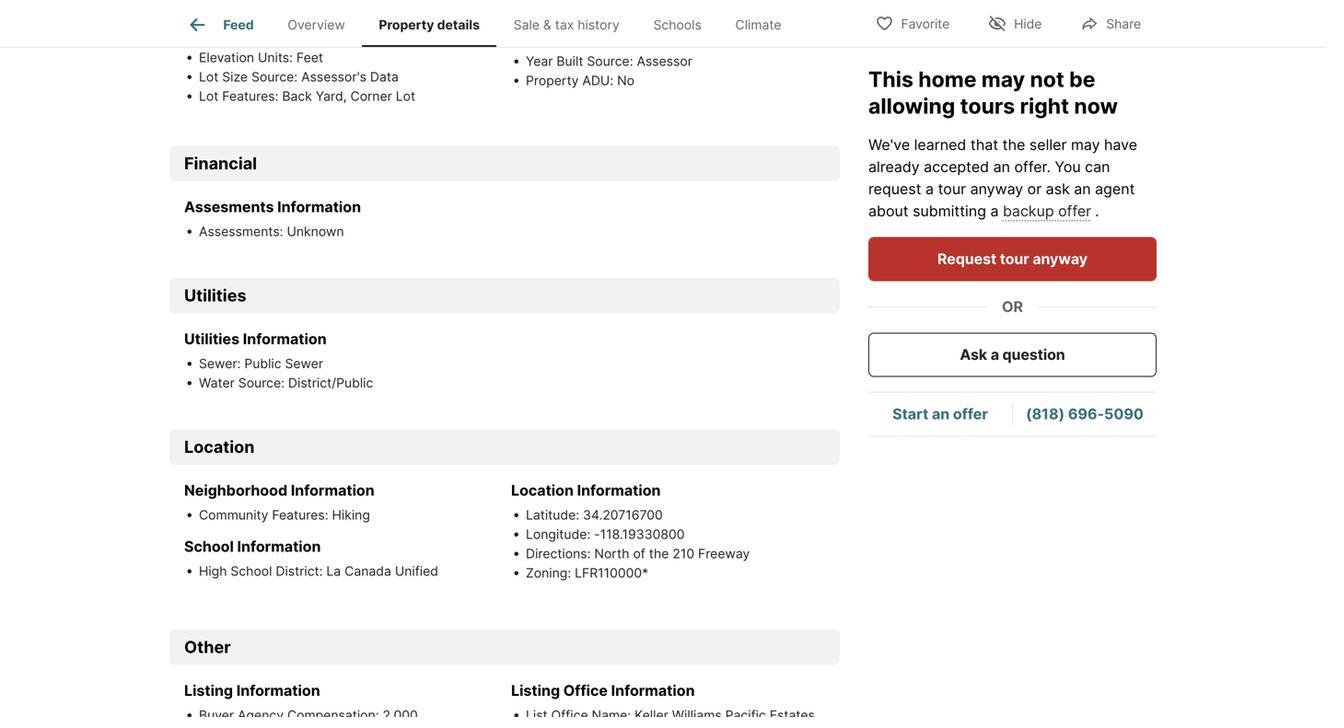 Task type: locate. For each thing, give the bounding box(es) containing it.
0 vertical spatial offer
[[1015, 158, 1047, 176]]

1 vertical spatial the
[[649, 546, 669, 562]]

submitting
[[913, 202, 987, 220]]

1 horizontal spatial offer
[[1015, 158, 1047, 176]]

may up tours
[[982, 66, 1026, 92]]

0 vertical spatial features:
[[222, 88, 279, 104]]

1 vertical spatial utilities
[[184, 330, 240, 348]]

source: inside lot information elevation units: feet lot size source: assessor's data lot features: back yard, corner lot
[[251, 69, 298, 85]]

0 horizontal spatial may
[[982, 66, 1026, 92]]

0 vertical spatial a
[[926, 180, 934, 198]]

information inside lot information elevation units: feet lot size source: assessor's data lot features: back yard, corner lot
[[211, 24, 295, 42]]

tour
[[938, 180, 967, 198], [1000, 250, 1030, 268]]

sewer
[[285, 356, 323, 372]]

.
[[1047, 158, 1051, 176], [1096, 202, 1100, 220]]

listing
[[184, 682, 233, 700], [511, 682, 560, 700]]

0 horizontal spatial location
[[184, 437, 255, 457]]

overview
[[288, 17, 345, 32]]

public
[[244, 356, 282, 372]]

0 vertical spatial location
[[184, 437, 255, 457]]

offer down ask
[[954, 405, 989, 423]]

features: inside neighborhood information community features: hiking
[[272, 508, 329, 523]]

property left details on the top left of page
[[379, 17, 434, 32]]

la
[[327, 564, 341, 580]]

2 horizontal spatial an
[[1075, 180, 1092, 198]]

climate tab
[[719, 3, 799, 47]]

0 vertical spatial property
[[379, 17, 434, 32]]

the
[[1003, 136, 1026, 154], [649, 546, 669, 562]]

ask
[[1046, 180, 1070, 198]]

community
[[199, 508, 269, 523]]

has
[[526, 34, 550, 50]]

no
[[617, 73, 635, 88]]

offer
[[1015, 158, 1047, 176], [1059, 202, 1092, 220], [954, 405, 989, 423]]

1 horizontal spatial tour
[[1000, 250, 1030, 268]]

696-
[[1069, 405, 1105, 423]]

a inside agent about submitting a
[[991, 202, 999, 220]]

of inside location information latitude: 34.20716700 longitude: -118.19330800 directions: north of the 210 freeway zoning: lfr110000*
[[633, 546, 646, 562]]

utilities for utilities
[[184, 286, 247, 306]]

0 horizontal spatial the
[[649, 546, 669, 562]]

zoning:
[[526, 566, 571, 581]]

anyway
[[971, 180, 1024, 198], [1033, 250, 1088, 268]]

a
[[926, 180, 934, 198], [991, 202, 999, 220], [991, 346, 1000, 364]]

request tour anyway button
[[869, 237, 1157, 281]]

high
[[199, 564, 227, 580]]

utilities information sewer: public sewer water source: district/public
[[184, 330, 373, 391]]

office
[[564, 682, 608, 700]]

now
[[1075, 93, 1119, 119]]

assessor
[[637, 53, 693, 69]]

information for location
[[577, 482, 661, 500]]

offer down the ask on the top of page
[[1059, 202, 1092, 220]]

information
[[211, 24, 295, 42], [278, 198, 361, 216], [243, 330, 327, 348], [291, 482, 375, 500], [577, 482, 661, 500], [237, 538, 321, 556], [237, 682, 320, 700], [611, 682, 695, 700]]

schools tab
[[637, 3, 719, 47]]

property inside total # of stories: has view year built source: assessor property adu: no
[[526, 73, 579, 88]]

1 vertical spatial tour
[[1000, 250, 1030, 268]]

request
[[938, 250, 997, 268]]

1 horizontal spatial listing
[[511, 682, 560, 700]]

information inside utilities information sewer: public sewer water source: district/public
[[243, 330, 327, 348]]

1 vertical spatial a
[[991, 202, 999, 220]]

anyway down backup offer .
[[1033, 250, 1088, 268]]

of
[[571, 15, 584, 30], [633, 546, 646, 562]]

location up latitude: at the left bottom of the page
[[511, 482, 574, 500]]

of right the '#'
[[571, 15, 584, 30]]

1 vertical spatial property
[[526, 73, 579, 88]]

1 vertical spatial may
[[1072, 136, 1101, 154]]

utilities inside utilities information sewer: public sewer water source: district/public
[[184, 330, 240, 348]]

. down the agent
[[1096, 202, 1100, 220]]

sale
[[514, 17, 540, 32]]

0 vertical spatial tour
[[938, 180, 967, 198]]

1 horizontal spatial property
[[526, 73, 579, 88]]

may inside this home may not be allowing tours right now
[[982, 66, 1026, 92]]

a up the submitting
[[926, 180, 934, 198]]

1 horizontal spatial location
[[511, 482, 574, 500]]

0 horizontal spatial offer
[[954, 405, 989, 423]]

1 vertical spatial an
[[1075, 180, 1092, 198]]

2 utilities from the top
[[184, 330, 240, 348]]

anyway down we've learned that the seller may have already accepted an offer
[[971, 180, 1024, 198]]

0 horizontal spatial .
[[1047, 158, 1051, 176]]

2 vertical spatial a
[[991, 346, 1000, 364]]

1 vertical spatial of
[[633, 546, 646, 562]]

information for school
[[237, 538, 321, 556]]

0 horizontal spatial property
[[379, 17, 434, 32]]

lot information elevation units: feet lot size source: assessor's data lot features: back yard, corner lot
[[184, 24, 416, 104]]

lot
[[184, 24, 207, 42], [199, 69, 219, 85], [199, 88, 219, 104], [396, 88, 416, 104]]

1 horizontal spatial an
[[994, 158, 1011, 176]]

ask
[[960, 346, 988, 364]]

history
[[578, 17, 620, 32]]

features: up school information high school district: la canada unified
[[272, 508, 329, 523]]

0 horizontal spatial of
[[571, 15, 584, 30]]

accepted
[[924, 158, 990, 176]]

financial
[[184, 153, 257, 174]]

1 horizontal spatial may
[[1072, 136, 1101, 154]]

lot down elevation
[[199, 88, 219, 104]]

of down 118.19330800
[[633, 546, 646, 562]]

2 horizontal spatial offer
[[1059, 202, 1092, 220]]

offer up or
[[1015, 158, 1047, 176]]

schools
[[654, 17, 702, 32]]

units:
[[258, 50, 293, 65]]

information inside location information latitude: 34.20716700 longitude: -118.19330800 directions: north of the 210 freeway zoning: lfr110000*
[[577, 482, 661, 500]]

tours
[[961, 93, 1016, 119]]

2 vertical spatial an
[[932, 405, 950, 423]]

property
[[379, 17, 434, 32], [526, 73, 579, 88]]

offer inside we've learned that the seller may have already accepted an offer
[[1015, 158, 1047, 176]]

0 horizontal spatial an
[[932, 405, 950, 423]]

tour up the submitting
[[938, 180, 967, 198]]

information inside neighborhood information community features: hiking
[[291, 482, 375, 500]]

0 vertical spatial utilities
[[184, 286, 247, 306]]

sale & tax history tab
[[497, 3, 637, 47]]

source: down units:
[[251, 69, 298, 85]]

0 vertical spatial an
[[994, 158, 1011, 176]]

. you can request a tour anyway or ask
[[869, 158, 1111, 198]]

question
[[1003, 346, 1066, 364]]

tour inside . you can request a tour anyway or ask
[[938, 180, 967, 198]]

0 vertical spatial of
[[571, 15, 584, 30]]

the right that
[[1003, 136, 1026, 154]]

listing down other
[[184, 682, 233, 700]]

1 vertical spatial offer
[[1059, 202, 1092, 220]]

0 vertical spatial .
[[1047, 158, 1051, 176]]

an
[[994, 158, 1011, 176], [1075, 180, 1092, 198], [932, 405, 950, 423]]

a inside button
[[991, 346, 1000, 364]]

0 horizontal spatial anyway
[[971, 180, 1024, 198]]

listing office information
[[511, 682, 695, 700]]

#
[[560, 15, 568, 30]]

0 vertical spatial may
[[982, 66, 1026, 92]]

unified
[[395, 564, 439, 580]]

34.20716700
[[583, 508, 663, 523]]

tour right request
[[1000, 250, 1030, 268]]

0 horizontal spatial listing
[[184, 682, 233, 700]]

source:
[[587, 53, 634, 69], [251, 69, 298, 85], [238, 375, 285, 391]]

features:
[[222, 88, 279, 104], [272, 508, 329, 523]]

source: inside total # of stories: has view year built source: assessor property adu: no
[[587, 53, 634, 69]]

feet
[[297, 50, 323, 65]]

listing for listing information
[[184, 682, 233, 700]]

1 listing from the left
[[184, 682, 233, 700]]

sewer:
[[199, 356, 241, 372]]

the left 210
[[649, 546, 669, 562]]

0 vertical spatial the
[[1003, 136, 1026, 154]]

source: up the adu:
[[587, 53, 634, 69]]

school right high
[[231, 564, 272, 580]]

school up high
[[184, 538, 234, 556]]

0 horizontal spatial tour
[[938, 180, 967, 198]]

2 listing from the left
[[511, 682, 560, 700]]

1 vertical spatial features:
[[272, 508, 329, 523]]

location inside location information latitude: 34.20716700 longitude: -118.19330800 directions: north of the 210 freeway zoning: lfr110000*
[[511, 482, 574, 500]]

1 horizontal spatial the
[[1003, 136, 1026, 154]]

location
[[184, 437, 255, 457], [511, 482, 574, 500]]

an right start
[[932, 405, 950, 423]]

1 horizontal spatial .
[[1096, 202, 1100, 220]]

location for location
[[184, 437, 255, 457]]

property down year
[[526, 73, 579, 88]]

listing left office
[[511, 682, 560, 700]]

stories:
[[587, 15, 634, 30]]

information for listing
[[237, 682, 320, 700]]

seller
[[1030, 136, 1067, 154]]

1 utilities from the top
[[184, 286, 247, 306]]

anyway inside button
[[1033, 250, 1088, 268]]

freeway
[[698, 546, 750, 562]]

0 vertical spatial school
[[184, 538, 234, 556]]

2 vertical spatial offer
[[954, 405, 989, 423]]

1 horizontal spatial of
[[633, 546, 646, 562]]

start an offer link
[[893, 405, 989, 423]]

source: down public
[[238, 375, 285, 391]]

1 horizontal spatial anyway
[[1033, 250, 1088, 268]]

a down . you can request a tour anyway or ask
[[991, 202, 999, 220]]

directions:
[[526, 546, 591, 562]]

tab list
[[170, 0, 813, 47]]

have
[[1105, 136, 1138, 154]]

start
[[893, 405, 929, 423]]

an down that
[[994, 158, 1011, 176]]

a right ask
[[991, 346, 1000, 364]]

size
[[222, 69, 248, 85]]

of inside total # of stories: has view year built source: assessor property adu: no
[[571, 15, 584, 30]]

feed link
[[186, 14, 254, 36]]

information inside school information high school district: la canada unified
[[237, 538, 321, 556]]

0 vertical spatial anyway
[[971, 180, 1024, 198]]

. left you at the top of the page
[[1047, 158, 1051, 176]]

details
[[437, 17, 480, 32]]

information for assesments
[[278, 198, 361, 216]]

an inside we've learned that the seller may have already accepted an offer
[[994, 158, 1011, 176]]

north
[[595, 546, 630, 562]]

210
[[673, 546, 695, 562]]

location up neighborhood
[[184, 437, 255, 457]]

information inside the assesments information assessments: unknown
[[278, 198, 361, 216]]

an right the ask on the top of page
[[1075, 180, 1092, 198]]

built
[[557, 53, 584, 69]]

utilities
[[184, 286, 247, 306], [184, 330, 240, 348]]

1 vertical spatial anyway
[[1033, 250, 1088, 268]]

may up can
[[1072, 136, 1101, 154]]

information for utilities
[[243, 330, 327, 348]]

features: down size
[[222, 88, 279, 104]]

1 vertical spatial location
[[511, 482, 574, 500]]

backup
[[1003, 202, 1055, 220]]



Task type: describe. For each thing, give the bounding box(es) containing it.
assessor's
[[301, 69, 367, 85]]

backup offer link
[[1003, 202, 1092, 220]]

(818) 696-5090 link
[[1026, 405, 1144, 423]]

(818)
[[1026, 405, 1065, 423]]

agent about submitting a
[[869, 180, 1136, 220]]

location for location information latitude: 34.20716700 longitude: -118.19330800 directions: north of the 210 freeway zoning: lfr110000*
[[511, 482, 574, 500]]

assesments information assessments: unknown
[[184, 198, 361, 240]]

neighborhood
[[184, 482, 288, 500]]

learned
[[915, 136, 967, 154]]

allowing
[[869, 93, 956, 119]]

-
[[594, 527, 600, 543]]

or
[[1002, 298, 1024, 316]]

you
[[1055, 158, 1081, 176]]

118.19330800
[[600, 527, 685, 543]]

may inside we've learned that the seller may have already accepted an offer
[[1072, 136, 1101, 154]]

total # of stories: has view year built source: assessor property adu: no
[[526, 15, 693, 88]]

canada
[[345, 564, 391, 580]]

backup offer .
[[1003, 202, 1100, 220]]

assessments:
[[199, 224, 283, 240]]

tour inside button
[[1000, 250, 1030, 268]]

about
[[869, 202, 909, 220]]

information for neighborhood
[[291, 482, 375, 500]]

unknown
[[287, 224, 344, 240]]

school information high school district: la canada unified
[[184, 538, 439, 580]]

lot down "data"
[[396, 88, 416, 104]]

location information latitude: 34.20716700 longitude: -118.19330800 directions: north of the 210 freeway zoning: lfr110000*
[[511, 482, 750, 581]]

request tour anyway
[[938, 250, 1088, 268]]

start an offer
[[893, 405, 989, 423]]

(818) 696-5090
[[1026, 405, 1144, 423]]

tab list containing feed
[[170, 0, 813, 47]]

feed
[[223, 17, 254, 32]]

sale & tax history
[[514, 17, 620, 32]]

be
[[1070, 66, 1096, 92]]

information for lot
[[211, 24, 295, 42]]

listing for listing office information
[[511, 682, 560, 700]]

property details
[[379, 17, 480, 32]]

total
[[526, 15, 556, 30]]

already
[[869, 158, 920, 176]]

favorite button
[[860, 4, 966, 42]]

request
[[869, 180, 922, 198]]

that
[[971, 136, 999, 154]]

we've
[[869, 136, 910, 154]]

can
[[1086, 158, 1111, 176]]

lot left size
[[199, 69, 219, 85]]

climate
[[736, 17, 782, 32]]

not
[[1031, 66, 1065, 92]]

data
[[370, 69, 399, 85]]

we've learned that the seller may have already accepted an offer
[[869, 136, 1138, 176]]

&
[[544, 17, 552, 32]]

5090
[[1105, 405, 1144, 423]]

share
[[1107, 16, 1142, 32]]

agent
[[1096, 180, 1136, 198]]

other
[[184, 638, 231, 658]]

neighborhood information community features: hiking
[[184, 482, 375, 523]]

a inside . you can request a tour anyway or ask
[[926, 180, 934, 198]]

ask a question
[[960, 346, 1066, 364]]

favorite
[[902, 16, 950, 32]]

1 vertical spatial school
[[231, 564, 272, 580]]

latitude:
[[526, 508, 580, 523]]

source: inside utilities information sewer: public sewer water source: district/public
[[238, 375, 285, 391]]

property inside tab
[[379, 17, 434, 32]]

assesments
[[184, 198, 274, 216]]

property details tab
[[362, 3, 497, 47]]

share button
[[1065, 4, 1157, 42]]

right
[[1020, 93, 1070, 119]]

longitude:
[[526, 527, 591, 543]]

view
[[553, 34, 583, 50]]

1 vertical spatial .
[[1096, 202, 1100, 220]]

features: inside lot information elevation units: feet lot size source: assessor's data lot features: back yard, corner lot
[[222, 88, 279, 104]]

elevation
[[199, 50, 254, 65]]

back
[[282, 88, 312, 104]]

district:
[[276, 564, 323, 580]]

anyway inside . you can request a tour anyway or ask
[[971, 180, 1024, 198]]

adu:
[[583, 73, 614, 88]]

the inside we've learned that the seller may have already accepted an offer
[[1003, 136, 1026, 154]]

utilities for utilities information sewer: public sewer water source: district/public
[[184, 330, 240, 348]]

overview tab
[[271, 3, 362, 47]]

year
[[526, 53, 553, 69]]

corner
[[351, 88, 392, 104]]

ask a question button
[[869, 333, 1157, 377]]

home
[[919, 66, 977, 92]]

or
[[1028, 180, 1042, 198]]

the inside location information latitude: 34.20716700 longitude: -118.19330800 directions: north of the 210 freeway zoning: lfr110000*
[[649, 546, 669, 562]]

lot up elevation
[[184, 24, 207, 42]]

this home may not be allowing tours right now
[[869, 66, 1119, 119]]

. inside . you can request a tour anyway or ask
[[1047, 158, 1051, 176]]

hiking
[[332, 508, 370, 523]]



Task type: vqa. For each thing, say whether or not it's contained in the screenshot.
Write a message... text box
no



